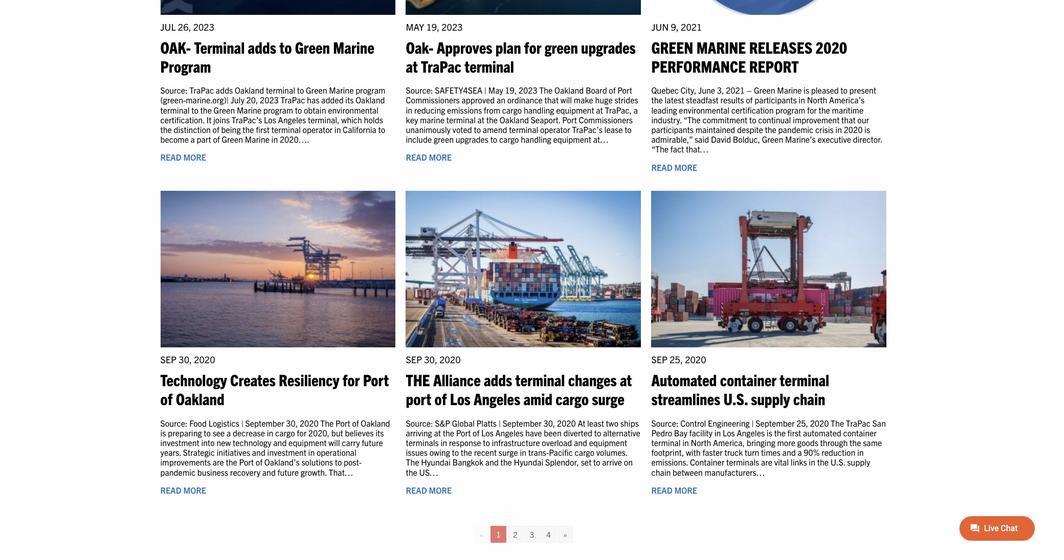 Task type: locate. For each thing, give the bounding box(es) containing it.
investment up growth.
[[267, 447, 306, 457]]

1 vertical spatial pandemic
[[160, 467, 196, 477]]

2023
[[193, 21, 214, 33], [442, 21, 463, 33], [519, 85, 538, 95], [260, 95, 279, 105]]

read down become
[[160, 152, 182, 162]]

2 sep 30, 2020 from the left
[[406, 354, 461, 366]]

crisis
[[815, 124, 834, 135]]

of up recent
[[473, 428, 480, 438]]

of right port on the left of page
[[435, 389, 447, 408]]

0 vertical spatial that
[[545, 95, 559, 105]]

2020 left but
[[300, 418, 319, 428]]

its right the added
[[346, 95, 354, 105]]

automated
[[652, 370, 717, 389]]

chain
[[793, 389, 825, 408], [652, 467, 671, 477]]

equipment inside source: s&p global platts | september 30, 2020 at least two ships arriving at the port of los angeles have been diverted to alternative terminals in response to infrastructure overload and equipment issues owing to the recent surge in trans-pacific cargo volumes. the hyundai bangkok and the hyundai splendor, set to arrive on the us…
[[589, 437, 627, 448]]

in
[[799, 95, 805, 105], [406, 105, 412, 115], [335, 124, 341, 135], [836, 124, 842, 135], [271, 134, 278, 144], [267, 428, 273, 438], [715, 428, 721, 438], [441, 437, 447, 448], [683, 437, 689, 448], [308, 447, 315, 457], [520, 447, 527, 457], [857, 447, 864, 457], [809, 457, 816, 467]]

sep 30, 2020 inside technology creates resiliency for port of oakland article
[[160, 354, 215, 366]]

2 horizontal spatial adds
[[484, 370, 512, 389]]

0 horizontal spatial trapac's
[[232, 115, 262, 125]]

is left more
[[767, 428, 773, 438]]

2
[[513, 530, 518, 540]]

1 september from the left
[[245, 418, 284, 428]]

oakland left "board"
[[555, 85, 584, 95]]

at
[[578, 418, 586, 428]]

1 horizontal spatial program
[[356, 85, 385, 95]]

container up reduction
[[843, 428, 877, 438]]

0 horizontal spatial first
[[256, 124, 270, 135]]

1 horizontal spatial operator
[[540, 124, 570, 135]]

in up "improvement"
[[799, 95, 805, 105]]

port inside source: s&p global platts | september 30, 2020 at least two ships arriving at the port of los angeles have been diverted to alternative terminals in response to infrastructure overload and equipment issues owing to the recent surge in trans-pacific cargo volumes. the hyundai bangkok and the hyundai splendor, set to arrive on the us…
[[456, 428, 471, 438]]

quebec
[[652, 85, 679, 95]]

read more for oak- approves plan for green upgrades at trapac terminal
[[406, 152, 452, 162]]

sep for automated container terminal streamlines u.s. supply chain
[[652, 354, 668, 366]]

read inside oak- approves plan for green upgrades at trapac terminal article
[[406, 152, 427, 162]]

1 horizontal spatial supply
[[847, 457, 870, 467]]

and right recovery
[[262, 467, 276, 477]]

the up through
[[831, 418, 844, 428]]

0 horizontal spatial program
[[263, 105, 293, 115]]

1 vertical spatial u.s.
[[831, 457, 845, 467]]

more down between at the right of page
[[675, 485, 697, 495]]

0 vertical spatial pandemic
[[778, 124, 814, 135]]

is right executive
[[865, 124, 870, 135]]

0 vertical spatial will
[[561, 95, 572, 105]]

sep for the alliance adds terminal changes at port of los angeles amid cargo surge
[[406, 354, 422, 366]]

1 horizontal spatial will
[[561, 95, 572, 105]]

a inside source: trapac adds oakland terminal to green marine program (green-marine.org)| july 20, 2023 trapac has added its oakland terminal to the green marine program to obtain environmental certification. it joins trapac's los angeles terminal, which holds the distinction of being the first terminal operator in california to become a part of green marine in 2020….
[[191, 134, 195, 144]]

0 horizontal spatial september
[[245, 418, 284, 428]]

green marine releases 2020 performance report article
[[652, 0, 887, 180]]

2020 inside quebec city, june 3, 2021 – green marine is pleased to present the latest steadfast results of participants in north america's leading environmental certification program for the maritime industry. "the commitment to continual improvement that our participants maintained despite the pandemic crisis in 2020 is admirable," said david bolduc, green marine's executive director. "the fact that…
[[844, 124, 863, 135]]

2023 right an
[[519, 85, 538, 95]]

2 horizontal spatial september
[[756, 418, 795, 428]]

a left part
[[191, 134, 195, 144]]

0 horizontal spatial 25,
[[670, 354, 683, 366]]

the up seaport.
[[539, 85, 553, 95]]

source: trapac adds oakland terminal to green marine program (green-marine.org)| july 20, 2023 trapac has added its oakland terminal to the green marine program to obtain environmental certification. it joins trapac's los angeles terminal, which holds the distinction of being the first terminal operator in california to become a part of green marine in 2020….
[[160, 85, 385, 144]]

chain down footprint,
[[652, 467, 671, 477]]

1 horizontal spatial upgrades
[[581, 37, 636, 57]]

0 vertical spatial surge
[[592, 389, 625, 408]]

terminals down america,
[[726, 457, 759, 467]]

30,
[[179, 354, 192, 366], [424, 354, 437, 366], [286, 418, 298, 428], [544, 418, 555, 428]]

september up technology
[[245, 418, 284, 428]]

2 september from the left
[[503, 418, 542, 428]]

25,
[[670, 354, 683, 366], [797, 418, 808, 428]]

1 horizontal spatial 19,
[[505, 85, 517, 95]]

1 sep from the left
[[160, 354, 177, 366]]

1 horizontal spatial container
[[843, 428, 877, 438]]

0 vertical spatial upgrades
[[581, 37, 636, 57]]

upgrades down emissions
[[456, 134, 489, 144]]

0 horizontal spatial container
[[720, 370, 777, 389]]

3 september from the left
[[756, 418, 795, 428]]

technology
[[160, 370, 227, 389]]

read inside the alliance adds terminal changes at port of los angeles amid cargo surge article
[[406, 485, 427, 495]]

is left pleased on the right top of page
[[804, 85, 809, 95]]

2020 up technology
[[194, 354, 215, 366]]

0 horizontal spatial hyundai
[[421, 457, 451, 467]]

said
[[695, 134, 709, 144]]

2 link
[[507, 526, 523, 543]]

| up bringing
[[752, 418, 754, 428]]

trapac's left lease
[[572, 124, 603, 135]]

commissioners
[[406, 95, 460, 105], [579, 115, 633, 125]]

investment
[[160, 437, 199, 448], [267, 447, 306, 457]]

source: left s&p
[[406, 418, 433, 428]]

0 vertical spatial its
[[346, 95, 354, 105]]

1 horizontal spatial trapac's
[[572, 124, 603, 135]]

cargo up oakland's
[[275, 428, 295, 438]]

read more for green marine releases 2020 performance report
[[652, 162, 697, 172]]

oakland down oak- terminal adds to green marine program
[[235, 85, 264, 95]]

0 horizontal spatial terminals
[[406, 437, 439, 448]]

3 sep from the left
[[652, 354, 668, 366]]

times
[[761, 447, 781, 457]]

| inside source: safety4sea | may 19, 2023 the oakland board of port commissioners approved an ordinance that will make huge strides in reducing emissions from cargo handling equipment at trapac, a key marine terminal at the oakland seaport. port commissioners unanimously voted to amend terminal operator trapac's lease to include green upgrades to cargo handling equipment at…
[[484, 85, 487, 95]]

of down technology
[[256, 457, 263, 467]]

supply up bringing
[[751, 389, 790, 408]]

1 horizontal spatial first
[[788, 428, 801, 438]]

0 vertical spatial commissioners
[[406, 95, 460, 105]]

of right "board"
[[609, 85, 616, 95]]

more inside the "automated container terminal streamlines u.s. supply chain" article
[[675, 485, 697, 495]]

0 horizontal spatial upgrades
[[456, 134, 489, 144]]

north inside quebec city, june 3, 2021 – green marine is pleased to present the latest steadfast results of participants in north america's leading environmental certification program for the maritime industry. "the commitment to continual improvement that our participants maintained despite the pandemic crisis in 2020 is admirable," said david bolduc, green marine's executive director. "the fact that…
[[807, 95, 828, 105]]

angeles inside source: s&p global platts | september 30, 2020 at least two ships arriving at the port of los angeles have been diverted to alternative terminals in response to infrastructure overload and equipment issues owing to the recent surge in trans-pacific cargo volumes. the hyundai bangkok and the hyundai splendor, set to arrive on the us…
[[496, 428, 524, 438]]

more for oak- approves plan for green upgrades at trapac terminal
[[429, 152, 452, 162]]

quebec city, june 3, 2021 – green marine is pleased to present the latest steadfast results of participants in north america's leading environmental certification program for the maritime industry. "the commitment to continual improvement that our participants maintained despite the pandemic crisis in 2020 is admirable," said david bolduc, green marine's executive director. "the fact that…
[[652, 85, 883, 154]]

adds
[[248, 37, 276, 57], [216, 85, 233, 95], [484, 370, 512, 389]]

unanimously
[[406, 124, 451, 135]]

america's
[[829, 95, 865, 105]]

angeles up turn
[[737, 428, 765, 438]]

25, up the automated
[[670, 354, 683, 366]]

2020 inside the green marine releases 2020 performance report
[[816, 37, 847, 57]]

oakland up food
[[176, 389, 224, 408]]

angeles inside "the alliance adds terminal changes at port of los angeles amid cargo surge"
[[474, 389, 520, 408]]

0 horizontal spatial sep
[[160, 354, 177, 366]]

0 horizontal spatial environmental
[[328, 105, 379, 115]]

25, up goods
[[797, 418, 808, 428]]

are
[[213, 457, 224, 467], [761, 457, 773, 467]]

green inside oak- terminal adds to green marine program
[[295, 37, 330, 57]]

sep
[[160, 354, 177, 366], [406, 354, 422, 366], [652, 354, 668, 366]]

1 vertical spatial chain
[[652, 467, 671, 477]]

jul
[[160, 21, 176, 33]]

read for oak- approves plan for green upgrades at trapac terminal
[[406, 152, 427, 162]]

read for technology creates resiliency for port of oakland
[[160, 485, 182, 495]]

read more for oak- terminal adds to green marine program
[[160, 152, 206, 162]]

0 vertical spatial first
[[256, 124, 270, 135]]

more for technology creates resiliency for port of oakland
[[183, 485, 206, 495]]

upgrades inside oak- approves plan for green upgrades at trapac terminal
[[581, 37, 636, 57]]

pandemic
[[778, 124, 814, 135], [160, 467, 196, 477]]

more down fact
[[675, 162, 697, 172]]

automated
[[803, 428, 842, 438]]

read more link for technology creates resiliency for port of oakland
[[160, 485, 206, 495]]

the inside source: safety4sea | may 19, 2023 the oakland board of port commissioners approved an ordinance that will make huge strides in reducing emissions from cargo handling equipment at trapac, a key marine terminal at the oakland seaport. port commissioners unanimously voted to amend terminal operator trapac's lease to include green upgrades to cargo handling equipment at…
[[486, 115, 498, 125]]

operator inside source: safety4sea | may 19, 2023 the oakland board of port commissioners approved an ordinance that will make huge strides in reducing emissions from cargo handling equipment at trapac, a key marine terminal at the oakland seaport. port commissioners unanimously voted to amend terminal operator trapac's lease to include green upgrades to cargo handling equipment at…
[[540, 124, 570, 135]]

sep inside technology creates resiliency for port of oakland article
[[160, 354, 177, 366]]

30, inside 'source: food logistics | september 30, 2020 the port of oakland is preparing to see a decrease in cargo for 2020, but believes its investment into new technology and equipment will carry future years. strategic initiatives and investment in operational improvements are the port of oakland's solutions to post- pandemic business recovery and future growth. that…'
[[286, 418, 298, 428]]

source: down program
[[160, 85, 188, 95]]

pacific
[[549, 447, 573, 457]]

read more link inside oak- approves plan for green upgrades at trapac terminal article
[[406, 152, 452, 162]]

2 sep from the left
[[406, 354, 422, 366]]

oak- terminal adds to green marine program
[[160, 37, 374, 76]]

at down may 19, 2023
[[406, 56, 418, 76]]

u.s. inside source: control engineering | september 25, 2020 the trapac san pedro bay facility in los angeles is the first automated container terminal in north america, bringing more goods through the same footprint, with faster truck turn times and a 90% reduction in emissions. container terminals are vital links in the u.s. supply chain between manufacturers…
[[831, 457, 845, 467]]

0 vertical spatial may
[[406, 21, 424, 33]]

on
[[624, 457, 633, 467]]

0 vertical spatial u.s.
[[724, 389, 748, 408]]

1 vertical spatial may
[[488, 85, 503, 95]]

2 horizontal spatial sep
[[652, 354, 668, 366]]

sep 30, 2020
[[160, 354, 215, 366], [406, 354, 461, 366]]

upgrades up "board"
[[581, 37, 636, 57]]

operator down obtain on the top left
[[303, 124, 333, 135]]

0 vertical spatial handling
[[524, 105, 554, 115]]

1 horizontal spatial terminals
[[726, 457, 759, 467]]

will
[[561, 95, 572, 105], [329, 437, 340, 448]]

0 vertical spatial "the
[[684, 115, 701, 125]]

more for oak- terminal adds to green marine program
[[183, 152, 206, 162]]

more inside 'oak- terminal adds to green marine program' article
[[183, 152, 206, 162]]

marine
[[333, 37, 374, 57], [329, 85, 354, 95], [777, 85, 802, 95], [237, 105, 262, 115], [245, 134, 270, 144]]

the left latest
[[652, 95, 663, 105]]

approved
[[462, 95, 495, 105]]

north up container
[[691, 437, 711, 448]]

read more link for green marine releases 2020 performance report
[[652, 162, 697, 172]]

1 vertical spatial upgrades
[[456, 134, 489, 144]]

and inside source: control engineering | september 25, 2020 the trapac san pedro bay facility in los angeles is the first automated container terminal in north america, bringing more goods through the same footprint, with faster truck turn times and a 90% reduction in emissions. container terminals are vital links in the u.s. supply chain between manufacturers…
[[783, 447, 796, 457]]

goods
[[797, 437, 819, 448]]

that inside quebec city, june 3, 2021 – green marine is pleased to present the latest steadfast results of participants in north america's leading environmental certification program for the maritime industry. "the commitment to continual improvement that our participants maintained despite the pandemic crisis in 2020 is admirable," said david bolduc, green marine's executive director. "the fact that…
[[842, 115, 856, 125]]

0 vertical spatial north
[[807, 95, 828, 105]]

set
[[581, 457, 592, 467]]

oakland right but
[[361, 418, 390, 428]]

sep inside the "automated container terminal streamlines u.s. supply chain" article
[[652, 354, 668, 366]]

source: inside source: s&p global platts | september 30, 2020 at least two ships arriving at the port of los angeles have been diverted to alternative terminals in response to infrastructure overload and equipment issues owing to the recent surge in trans-pacific cargo volumes. the hyundai bangkok and the hyundai splendor, set to arrive on the us…
[[406, 418, 433, 428]]

handling right an
[[524, 105, 554, 115]]

2023 right the 26,
[[193, 21, 214, 33]]

a inside source: safety4sea | may 19, 2023 the oakland board of port commissioners approved an ordinance that will make huge strides in reducing emissions from cargo handling equipment at trapac, a key marine terminal at the oakland seaport. port commissioners unanimously voted to amend terminal operator trapac's lease to include green upgrades to cargo handling equipment at…
[[634, 105, 638, 115]]

read down emissions.
[[652, 485, 673, 495]]

commissioners down huge
[[579, 115, 633, 125]]

1 horizontal spatial are
[[761, 457, 773, 467]]

read down the include
[[406, 152, 427, 162]]

see
[[213, 428, 225, 438]]

read inside 'oak- terminal adds to green marine program' article
[[160, 152, 182, 162]]

a right see
[[227, 428, 231, 438]]

the right "being"
[[243, 124, 254, 135]]

equipment up 'solutions'
[[289, 437, 327, 448]]

adds right terminal
[[248, 37, 276, 57]]

1 vertical spatial adds
[[216, 85, 233, 95]]

environmental inside quebec city, june 3, 2021 – green marine is pleased to present the latest steadfast results of participants in north america's leading environmental certification program for the maritime industry. "the commitment to continual improvement that our participants maintained despite the pandemic crisis in 2020 is admirable," said david bolduc, green marine's executive director. "the fact that…
[[679, 105, 730, 115]]

a inside source: control engineering | september 25, 2020 the trapac san pedro bay facility in los angeles is the first automated container terminal in north america, bringing more goods through the same footprint, with faster truck turn times and a 90% reduction in emissions. container terminals are vital links in the u.s. supply chain between manufacturers…
[[798, 447, 802, 457]]

of
[[609, 85, 616, 95], [746, 95, 753, 105], [213, 124, 219, 135], [213, 134, 220, 144], [160, 389, 173, 408], [435, 389, 447, 408], [352, 418, 359, 428], [473, 428, 480, 438], [256, 457, 263, 467]]

1 horizontal spatial its
[[376, 428, 384, 438]]

being
[[221, 124, 241, 135]]

more down the include
[[429, 152, 452, 162]]

the alliance adds terminal changes at port of los angeles amid cargo surge
[[406, 370, 632, 408]]

diverted
[[564, 428, 592, 438]]

0 horizontal spatial are
[[213, 457, 224, 467]]

0 horizontal spatial commissioners
[[406, 95, 460, 105]]

0 vertical spatial chain
[[793, 389, 825, 408]]

1 vertical spatial supply
[[847, 457, 870, 467]]

of right results
[[746, 95, 753, 105]]

1 horizontal spatial commissioners
[[579, 115, 633, 125]]

source: control engineering | september 25, 2020 the trapac san pedro bay facility in los angeles is the first automated container terminal in north america, bringing more goods through the same footprint, with faster truck turn times and a 90% reduction in emissions. container terminals are vital links in the u.s. supply chain between manufacturers…
[[652, 418, 886, 477]]

read more down between at the right of page
[[652, 485, 697, 495]]

read more link down become
[[160, 152, 206, 162]]

1 horizontal spatial adds
[[248, 37, 276, 57]]

despite
[[737, 124, 763, 135]]

1 vertical spatial its
[[376, 428, 384, 438]]

are down new
[[213, 457, 224, 467]]

read more inside 'oak- terminal adds to green marine program' article
[[160, 152, 206, 162]]

2 are from the left
[[761, 457, 773, 467]]

upgrades
[[581, 37, 636, 57], [456, 134, 489, 144]]

and up oakland's
[[273, 437, 287, 448]]

is inside 'source: food logistics | september 30, 2020 the port of oakland is preparing to see a decrease in cargo for 2020, but believes its investment into new technology and equipment will carry future years. strategic initiatives and investment in operational improvements are the port of oakland's solutions to post- pandemic business recovery and future growth. that…'
[[160, 428, 166, 438]]

0 horizontal spatial supply
[[751, 389, 790, 408]]

overload
[[542, 437, 572, 448]]

read more down us…
[[406, 485, 452, 495]]

read more link down fact
[[652, 162, 697, 172]]

los
[[264, 115, 276, 125], [450, 389, 471, 408], [481, 428, 494, 438], [723, 428, 735, 438]]

terminal
[[194, 37, 245, 57]]

marine inside quebec city, june 3, 2021 – green marine is pleased to present the latest steadfast results of participants in north america's leading environmental certification program for the maritime industry. "the commitment to continual improvement that our participants maintained despite the pandemic crisis in 2020 is admirable," said david bolduc, green marine's executive director. "the fact that…
[[777, 85, 802, 95]]

read more inside the green marine releases 2020 performance report article
[[652, 162, 697, 172]]

1 horizontal spatial may
[[488, 85, 503, 95]]

2 environmental from the left
[[679, 105, 730, 115]]

upgrades inside source: safety4sea | may 19, 2023 the oakland board of port commissioners approved an ordinance that will make huge strides in reducing emissions from cargo handling equipment at trapac, a key marine terminal at the oakland seaport. port commissioners unanimously voted to amend terminal operator trapac's lease to include green upgrades to cargo handling equipment at…
[[456, 134, 489, 144]]

more for the alliance adds terminal changes at port of los angeles amid cargo surge
[[429, 485, 452, 495]]

environmental up california
[[328, 105, 379, 115]]

for left 2020,
[[297, 428, 307, 438]]

have
[[525, 428, 542, 438]]

oak- approves plan for green upgrades at trapac terminal article
[[406, 0, 641, 180]]

and right times
[[783, 447, 796, 457]]

first down 20,
[[256, 124, 270, 135]]

more down us…
[[429, 485, 452, 495]]

1 operator from the left
[[303, 124, 333, 135]]

business
[[197, 467, 228, 477]]

industry.
[[652, 115, 682, 125]]

1 vertical spatial container
[[843, 428, 877, 438]]

1 are from the left
[[213, 457, 224, 467]]

the down new
[[226, 457, 237, 467]]

0 vertical spatial terminals
[[406, 437, 439, 448]]

performance
[[652, 56, 746, 76]]

may
[[406, 21, 424, 33], [488, 85, 503, 95]]

read more link for oak- terminal adds to green marine program
[[160, 152, 206, 162]]

port up carry
[[336, 418, 350, 428]]

0 vertical spatial 19,
[[426, 21, 440, 33]]

sep 30, 2020 for the
[[406, 354, 461, 366]]

1 horizontal spatial surge
[[592, 389, 625, 408]]

angeles inside source: control engineering | september 25, 2020 the trapac san pedro bay facility in los angeles is the first automated container terminal in north america, bringing more goods through the same footprint, with faster truck turn times and a 90% reduction in emissions. container terminals are vital links in the u.s. supply chain between manufacturers…
[[737, 428, 765, 438]]

1 vertical spatial future
[[278, 467, 299, 477]]

0 horizontal spatial 19,
[[426, 21, 440, 33]]

issues
[[406, 447, 428, 457]]

new
[[217, 437, 231, 448]]

read more inside technology creates resiliency for port of oakland article
[[160, 485, 206, 495]]

los inside "the alliance adds terminal changes at port of los angeles amid cargo surge"
[[450, 389, 471, 408]]

1 horizontal spatial that
[[842, 115, 856, 125]]

0 horizontal spatial adds
[[216, 85, 233, 95]]

0 vertical spatial container
[[720, 370, 777, 389]]

adds for to
[[248, 37, 276, 57]]

0 horizontal spatial its
[[346, 95, 354, 105]]

1 vertical spatial 19,
[[505, 85, 517, 95]]

read more inside the alliance adds terminal changes at port of los angeles amid cargo surge article
[[406, 485, 452, 495]]

0 horizontal spatial u.s.
[[724, 389, 748, 408]]

los inside source: trapac adds oakland terminal to green marine program (green-marine.org)| july 20, 2023 trapac has added its oakland terminal to the green marine program to obtain environmental certification. it joins trapac's los angeles terminal, which holds the distinction of being the first terminal operator in california to become a part of green marine in 2020….
[[264, 115, 276, 125]]

0 horizontal spatial sep 30, 2020
[[160, 354, 215, 366]]

adds inside "the alliance adds terminal changes at port of los angeles amid cargo surge"
[[484, 370, 512, 389]]

fact
[[671, 144, 684, 154]]

1 horizontal spatial environmental
[[679, 105, 730, 115]]

read more link inside 'oak- terminal adds to green marine program' article
[[160, 152, 206, 162]]

0 vertical spatial green
[[545, 37, 578, 57]]

1 vertical spatial 25,
[[797, 418, 808, 428]]

read inside the green marine releases 2020 performance report article
[[652, 162, 673, 172]]

trapac inside oak- approves plan for green upgrades at trapac terminal
[[421, 56, 461, 76]]

supply down same
[[847, 457, 870, 467]]

sep up the automated
[[652, 354, 668, 366]]

certification.
[[160, 115, 205, 125]]

green
[[295, 37, 330, 57], [306, 85, 327, 95], [754, 85, 775, 95], [214, 105, 235, 115], [222, 134, 243, 144], [762, 134, 783, 144]]

participants up fact
[[652, 124, 694, 135]]

more inside technology creates resiliency for port of oakland article
[[183, 485, 206, 495]]

1 horizontal spatial "the
[[684, 115, 701, 125]]

u.s. down through
[[831, 457, 845, 467]]

2 horizontal spatial program
[[776, 105, 806, 115]]

0 horizontal spatial "the
[[652, 144, 669, 154]]

sep 30, 2020 inside the alliance adds terminal changes at port of los angeles amid cargo surge article
[[406, 354, 461, 366]]

september inside source: control engineering | september 25, 2020 the trapac san pedro bay facility in los angeles is the first automated container terminal in north america, bringing more goods through the same footprint, with faster truck turn times and a 90% reduction in emissions. container terminals are vital links in the u.s. supply chain between manufacturers…
[[756, 418, 795, 428]]

added
[[321, 95, 344, 105]]

read for the alliance adds terminal changes at port of los angeles amid cargo surge
[[406, 485, 427, 495]]

supply inside automated container terminal streamlines u.s. supply chain
[[751, 389, 790, 408]]

facility
[[689, 428, 713, 438]]

source: for technology creates resiliency for port of oakland
[[160, 418, 188, 428]]

executive
[[818, 134, 851, 144]]

environmental
[[328, 105, 379, 115], [679, 105, 730, 115]]

1 horizontal spatial hyundai
[[514, 457, 543, 467]]

in left trans-
[[520, 447, 527, 457]]

recent
[[474, 447, 497, 457]]

1 horizontal spatial u.s.
[[831, 457, 845, 467]]

a left 90%
[[798, 447, 802, 457]]

more inside the alliance adds terminal changes at port of los angeles amid cargo surge article
[[429, 485, 452, 495]]

future
[[362, 437, 383, 448], [278, 467, 299, 477]]

marine's
[[785, 134, 816, 144]]

for up crisis
[[807, 105, 817, 115]]

pandemic inside 'source: food logistics | september 30, 2020 the port of oakland is preparing to see a decrease in cargo for 2020, but believes its investment into new technology and equipment will carry future years. strategic initiatives and investment in operational improvements are the port of oakland's solutions to post- pandemic business recovery and future growth. that…'
[[160, 467, 196, 477]]

the
[[652, 95, 663, 105], [200, 105, 212, 115], [819, 105, 830, 115], [486, 115, 498, 125], [160, 124, 172, 135], [243, 124, 254, 135], [765, 124, 777, 135], [443, 428, 454, 438], [774, 428, 786, 438], [850, 437, 861, 448], [461, 447, 472, 457], [226, 457, 237, 467], [501, 457, 512, 467], [817, 457, 829, 467], [406, 467, 417, 477]]

david
[[711, 134, 731, 144]]

september inside source: s&p global platts | september 30, 2020 at least two ships arriving at the port of los angeles have been diverted to alternative terminals in response to infrastructure overload and equipment issues owing to the recent surge in trans-pacific cargo volumes. the hyundai bangkok and the hyundai splendor, set to arrive on the us…
[[503, 418, 542, 428]]

are left vital
[[761, 457, 773, 467]]

read more link inside the alliance adds terminal changes at port of los angeles amid cargo surge article
[[406, 485, 452, 495]]

1 horizontal spatial green
[[545, 37, 578, 57]]

program
[[356, 85, 385, 95], [263, 105, 293, 115], [776, 105, 806, 115]]

angeles left the have
[[496, 428, 524, 438]]

1 vertical spatial will
[[329, 437, 340, 448]]

preparing
[[168, 428, 202, 438]]

september inside 'source: food logistics | september 30, 2020 the port of oakland is preparing to see a decrease in cargo for 2020, but believes its investment into new technology and equipment will carry future years. strategic initiatives and investment in operational improvements are the port of oakland's solutions to post- pandemic business recovery and future growth. that…'
[[245, 418, 284, 428]]

terminal inside automated container terminal streamlines u.s. supply chain
[[780, 370, 829, 389]]

the left owing
[[406, 457, 419, 467]]

adds inside source: trapac adds oakland terminal to green marine program (green-marine.org)| july 20, 2023 trapac has added its oakland terminal to the green marine program to obtain environmental certification. it joins trapac's los angeles terminal, which holds the distinction of being the first terminal operator in california to become a part of green marine in 2020….
[[216, 85, 233, 95]]

supply inside source: control engineering | september 25, 2020 the trapac san pedro bay facility in los angeles is the first automated container terminal in north america, bringing more goods through the same footprint, with faster truck turn times and a 90% reduction in emissions. container terminals are vital links in the u.s. supply chain between manufacturers…
[[847, 457, 870, 467]]

0 horizontal spatial green
[[434, 134, 454, 144]]

jun 9, 2021
[[652, 21, 702, 33]]

1 vertical spatial terminals
[[726, 457, 759, 467]]

0 vertical spatial adds
[[248, 37, 276, 57]]

1 vertical spatial handling
[[521, 134, 551, 144]]

with
[[686, 447, 701, 457]]

read
[[160, 152, 182, 162], [406, 152, 427, 162], [652, 162, 673, 172], [160, 485, 182, 495], [406, 485, 427, 495], [652, 485, 673, 495]]

1 vertical spatial green
[[434, 134, 454, 144]]

1 horizontal spatial 25,
[[797, 418, 808, 428]]

chain inside source: control engineering | september 25, 2020 the trapac san pedro bay facility in los angeles is the first automated container terminal in north america, bringing more goods through the same footprint, with faster truck turn times and a 90% reduction in emissions. container terminals are vital links in the u.s. supply chain between manufacturers…
[[652, 467, 671, 477]]

the alliance adds terminal changes at port of los angeles amid cargo surge article
[[406, 191, 641, 503]]

2 operator from the left
[[540, 124, 570, 135]]

0 horizontal spatial will
[[329, 437, 340, 448]]

handling
[[524, 105, 554, 115], [521, 134, 551, 144]]

that…
[[329, 467, 353, 477]]

terminal,
[[308, 115, 340, 125]]

trapac up the 'safety4sea'
[[421, 56, 461, 76]]

participants up continual
[[755, 95, 797, 105]]

|
[[484, 85, 487, 95], [241, 418, 243, 428], [499, 418, 501, 428], [752, 418, 754, 428]]

alliance
[[433, 370, 481, 389]]

terminal
[[465, 56, 514, 76], [266, 85, 295, 95], [160, 105, 190, 115], [447, 115, 476, 125], [272, 124, 301, 135], [509, 124, 538, 135], [515, 370, 565, 389], [780, 370, 829, 389], [652, 437, 681, 448]]

of inside quebec city, june 3, 2021 – green marine is pleased to present the latest steadfast results of participants in north america's leading environmental certification program for the maritime industry. "the commitment to continual improvement that our participants maintained despite the pandemic crisis in 2020 is admirable," said david bolduc, green marine's executive director. "the fact that…
[[746, 95, 753, 105]]

1 horizontal spatial september
[[503, 418, 542, 428]]

1 environmental from the left
[[328, 105, 379, 115]]

its inside source: trapac adds oakland terminal to green marine program (green-marine.org)| july 20, 2023 trapac has added its oakland terminal to the green marine program to obtain environmental certification. it joins trapac's los angeles terminal, which holds the distinction of being the first terminal operator in california to become a part of green marine in 2020….
[[346, 95, 354, 105]]

source: up 'reducing'
[[406, 85, 433, 95]]

trapac's down 20,
[[232, 115, 262, 125]]

for inside 'source: food logistics | september 30, 2020 the port of oakland is preparing to see a decrease in cargo for 2020, but believes its investment into new technology and equipment will carry future years. strategic initiatives and investment in operational improvements are the port of oakland's solutions to post- pandemic business recovery and future growth. that…'
[[297, 428, 307, 438]]

hyundai down infrastructure at the bottom of page
[[514, 457, 543, 467]]

read more link inside the "automated container terminal streamlines u.s. supply chain" article
[[652, 485, 697, 495]]

0 horizontal spatial operator
[[303, 124, 333, 135]]

1 sep 30, 2020 from the left
[[160, 354, 215, 366]]

operator inside source: trapac adds oakland terminal to green marine program (green-marine.org)| july 20, 2023 trapac has added its oakland terminal to the green marine program to obtain environmental certification. it joins trapac's los angeles terminal, which holds the distinction of being the first terminal operator in california to become a part of green marine in 2020….
[[303, 124, 333, 135]]

read for green marine releases 2020 performance report
[[652, 162, 673, 172]]

port inside technology creates resiliency for port of oakland
[[363, 370, 389, 389]]

strategic
[[183, 447, 215, 457]]

emissions
[[447, 105, 482, 115]]

san
[[873, 418, 886, 428]]

first inside source: trapac adds oakland terminal to green marine program (green-marine.org)| july 20, 2023 trapac has added its oakland terminal to the green marine program to obtain environmental certification. it joins trapac's los angeles terminal, which holds the distinction of being the first terminal operator in california to become a part of green marine in 2020….
[[256, 124, 270, 135]]

1 horizontal spatial chain
[[793, 389, 825, 408]]

angeles up 2020….
[[278, 115, 306, 125]]

1 horizontal spatial participants
[[755, 95, 797, 105]]

1 vertical spatial "the
[[652, 144, 669, 154]]

september for automated
[[756, 418, 795, 428]]

1 vertical spatial participants
[[652, 124, 694, 135]]

read more link down improvements
[[160, 485, 206, 495]]

2 vertical spatial adds
[[484, 370, 512, 389]]

"the up said
[[684, 115, 701, 125]]

0 horizontal spatial pandemic
[[160, 467, 196, 477]]

that left our
[[842, 115, 856, 125]]

north up "improvement"
[[807, 95, 828, 105]]

0 horizontal spatial north
[[691, 437, 711, 448]]



Task type: describe. For each thing, give the bounding box(es) containing it.
to inside oak- terminal adds to green marine program
[[279, 37, 292, 57]]

cargo inside "the alliance adds terminal changes at port of los angeles amid cargo surge"
[[556, 389, 589, 408]]

the inside 'source: food logistics | september 30, 2020 the port of oakland is preparing to see a decrease in cargo for 2020, but believes its investment into new technology and equipment will carry future years. strategic initiatives and investment in operational improvements are the port of oakland's solutions to post- pandemic business recovery and future growth. that…'
[[320, 418, 334, 428]]

of inside "the alliance adds terminal changes at port of los angeles amid cargo surge"
[[435, 389, 447, 408]]

at…
[[593, 134, 609, 144]]

technology creates resiliency for port of oakland article
[[160, 191, 396, 503]]

trapac's inside source: trapac adds oakland terminal to green marine program (green-marine.org)| july 20, 2023 trapac has added its oakland terminal to the green marine program to obtain environmental certification. it joins trapac's los angeles terminal, which holds the distinction of being the first terminal operator in california to become a part of green marine in 2020….
[[232, 115, 262, 125]]

at inside source: s&p global platts | september 30, 2020 at least two ships arriving at the port of los angeles have been diverted to alternative terminals in response to infrastructure overload and equipment issues owing to the recent surge in trans-pacific cargo volumes. the hyundai bangkok and the hyundai splendor, set to arrive on the us…
[[434, 428, 441, 438]]

port down technology
[[239, 457, 254, 467]]

it
[[207, 115, 212, 125]]

90%
[[804, 447, 820, 457]]

0 vertical spatial 25,
[[670, 354, 683, 366]]

oak-
[[406, 37, 434, 57]]

alternative
[[603, 428, 640, 438]]

september for technology
[[245, 418, 284, 428]]

2021 –
[[726, 85, 752, 95]]

2023 inside source: trapac adds oakland terminal to green marine program (green-marine.org)| july 20, 2023 trapac has added its oakland terminal to the green marine program to obtain environmental certification. it joins trapac's los angeles terminal, which holds the distinction of being the first terminal operator in california to become a part of green marine in 2020….
[[260, 95, 279, 105]]

at inside oak- approves plan for green upgrades at trapac terminal
[[406, 56, 418, 76]]

june
[[698, 85, 715, 95]]

| inside source: control engineering | september 25, 2020 the trapac san pedro bay facility in los angeles is the first automated container terminal in north america, bringing more goods through the same footprint, with faster truck turn times and a 90% reduction in emissions. container terminals are vital links in the u.s. supply chain between manufacturers…
[[752, 418, 754, 428]]

amid
[[524, 389, 553, 408]]

0 horizontal spatial participants
[[652, 124, 694, 135]]

at inside source: safety4sea | may 19, 2023 the oakland board of port commissioners approved an ordinance that will make huge strides in reducing emissions from cargo handling equipment at trapac, a key marine terminal at the oakland seaport. port commissioners unanimously voted to amend terminal operator trapac's lease to include green upgrades to cargo handling equipment at…
[[478, 115, 485, 125]]

an
[[497, 95, 506, 105]]

at inside "the alliance adds terminal changes at port of los angeles amid cargo surge"
[[620, 370, 632, 389]]

in left "facility"
[[683, 437, 689, 448]]

container inside automated container terminal streamlines u.s. supply chain
[[720, 370, 777, 389]]

the up owing
[[443, 428, 454, 438]]

global
[[452, 418, 475, 428]]

of up carry
[[352, 418, 359, 428]]

read more for automated container terminal streamlines u.s. supply chain
[[652, 485, 697, 495]]

in left which
[[335, 124, 341, 135]]

1 vertical spatial commissioners
[[579, 115, 633, 125]]

into
[[201, 437, 215, 448]]

vital
[[774, 457, 789, 467]]

of inside source: s&p global platts | september 30, 2020 at least two ships arriving at the port of los angeles have been diverted to alternative terminals in response to infrastructure overload and equipment issues owing to the recent surge in trans-pacific cargo volumes. the hyundai bangkok and the hyundai splendor, set to arrive on the us…
[[473, 428, 480, 438]]

infrastructure
[[492, 437, 540, 448]]

marine inside oak- terminal adds to green marine program
[[333, 37, 374, 57]]

2021
[[681, 21, 702, 33]]

1 hyundai from the left
[[421, 457, 451, 467]]

1 link
[[491, 526, 506, 543]]

growth.
[[301, 467, 327, 477]]

19, inside source: safety4sea | may 19, 2023 the oakland board of port commissioners approved an ordinance that will make huge strides in reducing emissions from cargo handling equipment at trapac, a key marine terminal at the oakland seaport. port commissioners unanimously voted to amend terminal operator trapac's lease to include green upgrades to cargo handling equipment at…
[[505, 85, 517, 95]]

for inside quebec city, june 3, 2021 – green marine is pleased to present the latest steadfast results of participants in north america's leading environmental certification program for the maritime industry. "the commitment to continual improvement that our participants maintained despite the pandemic crisis in 2020 is admirable," said david bolduc, green marine's executive director. "the fact that…
[[807, 105, 817, 115]]

continual
[[758, 115, 791, 125]]

2023 up approves at the top of the page
[[442, 21, 463, 33]]

the left distinction
[[160, 124, 172, 135]]

read more link for oak- approves plan for green upgrades at trapac terminal
[[406, 152, 452, 162]]

faster
[[703, 447, 723, 457]]

more
[[777, 437, 796, 448]]

1 horizontal spatial future
[[362, 437, 383, 448]]

container
[[690, 457, 725, 467]]

los inside source: s&p global platts | september 30, 2020 at least two ships arriving at the port of los angeles have been diverted to alternative terminals in response to infrastructure overload and equipment issues owing to the recent surge in trans-pacific cargo volumes. the hyundai bangkok and the hyundai splendor, set to arrive on the us…
[[481, 428, 494, 438]]

improvement
[[793, 115, 840, 125]]

2023 inside source: safety4sea | may 19, 2023 the oakland board of port commissioners approved an ordinance that will make huge strides in reducing emissions from cargo handling equipment at trapac, a key marine terminal at the oakland seaport. port commissioners unanimously voted to amend terminal operator trapac's lease to include green upgrades to cargo handling equipment at…
[[519, 85, 538, 95]]

that inside source: safety4sea | may 19, 2023 the oakland board of port commissioners approved an ordinance that will make huge strides in reducing emissions from cargo handling equipment at trapac, a key marine terminal at the oakland seaport. port commissioners unanimously voted to amend terminal operator trapac's lease to include green upgrades to cargo handling equipment at…
[[545, 95, 559, 105]]

terminal inside "the alliance adds terminal changes at port of los angeles amid cargo surge"
[[515, 370, 565, 389]]

4
[[546, 530, 551, 540]]

initiatives
[[217, 447, 250, 457]]

read more link for automated container terminal streamlines u.s. supply chain
[[652, 485, 697, 495]]

read for automated container terminal streamlines u.s. supply chain
[[652, 485, 673, 495]]

30, up 'the'
[[424, 354, 437, 366]]

chain inside automated container terminal streamlines u.s. supply chain
[[793, 389, 825, 408]]

trapac down program
[[189, 85, 214, 95]]

results
[[721, 95, 744, 105]]

3,
[[717, 85, 724, 95]]

the down infrastructure at the bottom of page
[[501, 457, 512, 467]]

0 horizontal spatial may
[[406, 21, 424, 33]]

marine
[[697, 37, 746, 57]]

cargo inside source: s&p global platts | september 30, 2020 at least two ships arriving at the port of los angeles have been diverted to alternative terminals in response to infrastructure overload and equipment issues owing to the recent surge in trans-pacific cargo volumes. the hyundai bangkok and the hyundai splendor, set to arrive on the us…
[[575, 447, 595, 457]]

the inside source: safety4sea | may 19, 2023 the oakland board of port commissioners approved an ordinance that will make huge strides in reducing emissions from cargo handling equipment at trapac, a key marine terminal at the oakland seaport. port commissioners unanimously voted to amend terminal operator trapac's lease to include green upgrades to cargo handling equipment at…
[[539, 85, 553, 95]]

maritime
[[832, 105, 864, 115]]

equipment down "board"
[[556, 105, 594, 115]]

are inside source: control engineering | september 25, 2020 the trapac san pedro bay facility in los angeles is the first automated container terminal in north america, bringing more goods through the same footprint, with faster truck turn times and a 90% reduction in emissions. container terminals are vital links in the u.s. supply chain between manufacturers…
[[761, 457, 773, 467]]

| inside source: s&p global platts | september 30, 2020 at least two ships arriving at the port of los angeles have been diverted to alternative terminals in response to infrastructure overload and equipment issues owing to the recent surge in trans-pacific cargo volumes. the hyundai bangkok and the hyundai splendor, set to arrive on the us…
[[499, 418, 501, 428]]

trapac's inside source: safety4sea | may 19, 2023 the oakland board of port commissioners approved an ordinance that will make huge strides in reducing emissions from cargo handling equipment at trapac, a key marine terminal at the oakland seaport. port commissioners unanimously voted to amend terminal operator trapac's lease to include green upgrades to cargo handling equipment at…
[[572, 124, 603, 135]]

of inside technology creates resiliency for port of oakland
[[160, 389, 173, 408]]

reduction
[[822, 447, 856, 457]]

source: for the alliance adds terminal changes at port of los angeles amid cargo surge
[[406, 418, 433, 428]]

2 hyundai from the left
[[514, 457, 543, 467]]

ships
[[620, 418, 639, 428]]

program inside quebec city, june 3, 2021 – green marine is pleased to present the latest steadfast results of participants in north america's leading environmental certification program for the maritime industry. "the commitment to continual improvement that our participants maintained despite the pandemic crisis in 2020 is admirable," said david bolduc, green marine's executive director. "the fact that…
[[776, 105, 806, 115]]

the up times
[[774, 428, 786, 438]]

port right seaport.
[[562, 115, 577, 125]]

read more link for the alliance adds terminal changes at port of los angeles amid cargo surge
[[406, 485, 452, 495]]

in inside source: safety4sea | may 19, 2023 the oakland board of port commissioners approved an ordinance that will make huge strides in reducing emissions from cargo handling equipment at trapac, a key marine terminal at the oakland seaport. port commissioners unanimously voted to amend terminal operator trapac's lease to include green upgrades to cargo handling equipment at…
[[406, 105, 412, 115]]

may inside source: safety4sea | may 19, 2023 the oakland board of port commissioners approved an ordinance that will make huge strides in reducing emissions from cargo handling equipment at trapac, a key marine terminal at the oakland seaport. port commissioners unanimously voted to amend terminal operator trapac's lease to include green upgrades to cargo handling equipment at…
[[488, 85, 503, 95]]

2020 inside source: s&p global platts | september 30, 2020 at least two ships arriving at the port of los angeles have been diverted to alternative terminals in response to infrastructure overload and equipment issues owing to the recent surge in trans-pacific cargo volumes. the hyundai bangkok and the hyundai splendor, set to arrive on the us…
[[557, 418, 576, 428]]

the right despite
[[765, 124, 777, 135]]

oakland up holds
[[356, 95, 385, 105]]

food
[[189, 418, 207, 428]]

pandemic inside quebec city, june 3, 2021 – green marine is pleased to present the latest steadfast results of participants in north america's leading environmental certification program for the maritime industry. "the commitment to continual improvement that our participants maintained despite the pandemic crisis in 2020 is admirable," said david bolduc, green marine's executive director. "the fact that…
[[778, 124, 814, 135]]

which
[[341, 115, 362, 125]]

first inside source: control engineering | september 25, 2020 the trapac san pedro bay facility in los angeles is the first automated container terminal in north america, bringing more goods through the same footprint, with faster truck turn times and a 90% reduction in emissions. container terminals are vital links in the u.s. supply chain between manufacturers…
[[788, 428, 801, 438]]

terminal inside source: control engineering | september 25, 2020 the trapac san pedro bay facility in los angeles is the first automated container terminal in north america, bringing more goods through the same footprint, with faster truck turn times and a 90% reduction in emissions. container terminals are vital links in the u.s. supply chain between manufacturers…
[[652, 437, 681, 448]]

strides
[[615, 95, 638, 105]]

the left joins
[[200, 105, 212, 115]]

2020 up alliance
[[440, 354, 461, 366]]

port up at trapac,
[[618, 85, 632, 95]]

sep for technology creates resiliency for port of oakland
[[160, 354, 177, 366]]

2020 inside source: control engineering | september 25, 2020 the trapac san pedro bay facility in los angeles is the first automated container terminal in north america, bringing more goods through the same footprint, with faster truck turn times and a 90% reduction in emissions. container terminals are vital links in the u.s. supply chain between manufacturers…
[[810, 418, 829, 428]]

oakland inside 'source: food logistics | september 30, 2020 the port of oakland is preparing to see a decrease in cargo for 2020, but believes its investment into new technology and equipment will carry future years. strategic initiatives and investment in operational improvements are the port of oakland's solutions to post- pandemic business recovery and future growth. that…'
[[361, 418, 390, 428]]

read for oak- terminal adds to green marine program
[[160, 152, 182, 162]]

trans-
[[528, 447, 549, 457]]

commitment
[[703, 115, 748, 125]]

trapac left the has
[[281, 95, 305, 105]]

equipment left the at…
[[553, 134, 591, 144]]

0 horizontal spatial investment
[[160, 437, 199, 448]]

safety4sea
[[435, 85, 483, 95]]

america,
[[713, 437, 745, 448]]

| inside 'source: food logistics | september 30, 2020 the port of oakland is preparing to see a decrease in cargo for 2020, but believes its investment into new technology and equipment will carry future years. strategic initiatives and investment in operational improvements are the port of oakland's solutions to post- pandemic business recovery and future growth. that…'
[[241, 418, 243, 428]]

more for green marine releases 2020 performance report
[[675, 162, 697, 172]]

read more for technology creates resiliency for port of oakland
[[160, 485, 206, 495]]

a inside 'source: food logistics | september 30, 2020 the port of oakland is preparing to see a decrease in cargo for 2020, but believes its investment into new technology and equipment will carry future years. strategic initiatives and investment in operational improvements are the port of oakland's solutions to post- pandemic business recovery and future growth. that…'
[[227, 428, 231, 438]]

that…
[[686, 144, 709, 154]]

green
[[652, 37, 693, 57]]

program
[[160, 56, 211, 76]]

leading
[[652, 105, 677, 115]]

changes
[[568, 370, 617, 389]]

the down through
[[817, 457, 829, 467]]

holds
[[364, 115, 383, 125]]

in right "facility"
[[715, 428, 721, 438]]

photo of trapac los angeles image
[[406, 191, 641, 348]]

in right decrease
[[267, 428, 273, 438]]

and down decrease
[[252, 447, 266, 457]]

oak-
[[160, 37, 191, 57]]

» link
[[558, 526, 573, 543]]

oak- terminal adds to green marine program article
[[160, 0, 396, 180]]

huge
[[595, 95, 613, 105]]

1 horizontal spatial investment
[[267, 447, 306, 457]]

adds for terminal
[[484, 370, 512, 389]]

the inside source: s&p global platts | september 30, 2020 at least two ships arriving at the port of los angeles have been diverted to alternative terminals in response to infrastructure overload and equipment issues owing to the recent surge in trans-pacific cargo volumes. the hyundai bangkok and the hyundai splendor, set to arrive on the us…
[[406, 457, 419, 467]]

marine.org)|
[[186, 95, 229, 105]]

is inside source: control engineering | september 25, 2020 the trapac san pedro bay facility in los angeles is the first automated container terminal in north america, bringing more goods through the same footprint, with faster truck turn times and a 90% reduction in emissions. container terminals are vital links in the u.s. supply chain between manufacturers…
[[767, 428, 773, 438]]

sep 30, 2020 for technology
[[160, 354, 215, 366]]

source: for oak- approves plan for green upgrades at trapac terminal
[[406, 85, 433, 95]]

engineering
[[708, 418, 750, 428]]

two
[[606, 418, 619, 428]]

surge inside "the alliance adds terminal changes at port of los angeles amid cargo surge"
[[592, 389, 625, 408]]

plan
[[496, 37, 521, 57]]

the up crisis
[[819, 105, 830, 115]]

footprint,
[[652, 447, 684, 457]]

will inside 'source: food logistics | september 30, 2020 the port of oakland is preparing to see a decrease in cargo for 2020, but believes its investment into new technology and equipment will carry future years. strategic initiatives and investment in operational improvements are the port of oakland's solutions to post- pandemic business recovery and future growth. that…'
[[329, 437, 340, 448]]

surge inside source: s&p global platts | september 30, 2020 at least two ships arriving at the port of los angeles have been diverted to alternative terminals in response to infrastructure overload and equipment issues owing to the recent surge in trans-pacific cargo volumes. the hyundai bangkok and the hyundai splendor, set to arrive on the us…
[[499, 447, 518, 457]]

cargo inside 'source: food logistics | september 30, 2020 the port of oakland is preparing to see a decrease in cargo for 2020, but believes its investment into new technology and equipment will carry future years. strategic initiatives and investment in operational improvements are the port of oakland's solutions to post- pandemic business recovery and future growth. that…'
[[275, 428, 295, 438]]

decrease
[[233, 428, 265, 438]]

releases
[[749, 37, 813, 57]]

latest
[[665, 95, 684, 105]]

and down at
[[574, 437, 587, 448]]

of right part
[[213, 134, 220, 144]]

oakland down ordinance at the top of the page
[[500, 115, 529, 125]]

in up growth.
[[308, 447, 315, 457]]

become
[[160, 134, 189, 144]]

container inside source: control engineering | september 25, 2020 the trapac san pedro bay facility in los angeles is the first automated container terminal in north america, bringing more goods through the same footprint, with faster truck turn times and a 90% reduction in emissions. container terminals are vital links in the u.s. supply chain between manufacturers…
[[843, 428, 877, 438]]

its inside 'source: food logistics | september 30, 2020 the port of oakland is preparing to see a decrease in cargo for 2020, but believes its investment into new technology and equipment will carry future years. strategic initiatives and investment in operational improvements are the port of oakland's solutions to post- pandemic business recovery and future growth. that…'
[[376, 428, 384, 438]]

terminals inside source: s&p global platts | september 30, 2020 at least two ships arriving at the port of los angeles have been diverted to alternative terminals in response to infrastructure overload and equipment issues owing to the recent surge in trans-pacific cargo volumes. the hyundai bangkok and the hyundai splendor, set to arrive on the us…
[[406, 437, 439, 448]]

bringing
[[747, 437, 776, 448]]

of right it on the left of the page
[[213, 124, 219, 135]]

2020,
[[308, 428, 330, 438]]

director.
[[853, 134, 883, 144]]

green inside source: safety4sea | may 19, 2023 the oakland board of port commissioners approved an ordinance that will make huge strides in reducing emissions from cargo handling equipment at trapac, a key marine terminal at the oakland seaport. port commissioners unanimously voted to amend terminal operator trapac's lease to include green upgrades to cargo handling equipment at…
[[434, 134, 454, 144]]

the inside source: control engineering | september 25, 2020 the trapac san pedro bay facility in los angeles is the first automated container terminal in north america, bringing more goods through the same footprint, with faster truck turn times and a 90% reduction in emissions. container terminals are vital links in the u.s. supply chain between manufacturers…
[[831, 418, 844, 428]]

north inside source: control engineering | september 25, 2020 the trapac san pedro bay facility in los angeles is the first automated container terminal in north america, bringing more goods through the same footprint, with faster truck turn times and a 90% reduction in emissions. container terminals are vital links in the u.s. supply chain between manufacturers…
[[691, 437, 711, 448]]

«
[[480, 530, 484, 540]]

the left recent
[[461, 447, 472, 457]]

in left 2020….
[[271, 134, 278, 144]]

present
[[850, 85, 876, 95]]

of inside source: safety4sea | may 19, 2023 the oakland board of port commissioners approved an ordinance that will make huge strides in reducing emissions from cargo handling equipment at trapac, a key marine terminal at the oakland seaport. port commissioners unanimously voted to amend terminal operator trapac's lease to include green upgrades to cargo handling equipment at…
[[609, 85, 616, 95]]

in right crisis
[[836, 124, 842, 135]]

has
[[307, 95, 319, 105]]

in right reduction
[[857, 447, 864, 457]]

certification
[[732, 105, 774, 115]]

obtain
[[304, 105, 326, 115]]

approves
[[437, 37, 492, 57]]

in right links
[[809, 457, 816, 467]]

30, up technology
[[179, 354, 192, 366]]

more for automated container terminal streamlines u.s. supply chain
[[675, 485, 697, 495]]

volumes.
[[596, 447, 628, 457]]

in down s&p
[[441, 437, 447, 448]]

turn
[[745, 447, 759, 457]]

u.s. inside automated container terminal streamlines u.s. supply chain
[[724, 389, 748, 408]]

(green-
[[160, 95, 186, 105]]

source: for oak- terminal adds to green marine program
[[160, 85, 188, 95]]

marine
[[420, 115, 445, 125]]

for inside oak- approves plan for green upgrades at trapac terminal
[[524, 37, 542, 57]]

25, inside source: control engineering | september 25, 2020 the trapac san pedro bay facility in los angeles is the first automated container terminal in north america, bringing more goods through the same footprint, with faster truck turn times and a 90% reduction in emissions. container terminals are vital links in the u.s. supply chain between manufacturers…
[[797, 418, 808, 428]]

key
[[406, 115, 418, 125]]

technology
[[233, 437, 271, 448]]

30, inside source: s&p global platts | september 30, 2020 at least two ships arriving at the port of los angeles have been diverted to alternative terminals in response to infrastructure overload and equipment issues owing to the recent surge in trans-pacific cargo volumes. the hyundai bangkok and the hyundai splendor, set to arrive on the us…
[[544, 418, 555, 428]]

believes
[[345, 428, 374, 438]]

oakland's
[[264, 457, 300, 467]]

cargo right the from at the top of page
[[502, 105, 522, 115]]

26,
[[178, 21, 191, 33]]

will inside source: safety4sea | may 19, 2023 the oakland board of port commissioners approved an ordinance that will make huge strides in reducing emissions from cargo handling equipment at trapac, a key marine terminal at the oakland seaport. port commissioners unanimously voted to amend terminal operator trapac's lease to include green upgrades to cargo handling equipment at…
[[561, 95, 572, 105]]

bay
[[674, 428, 688, 438]]

through
[[820, 437, 848, 448]]

trapac inside source: control engineering | september 25, 2020 the trapac san pedro bay facility in los angeles is the first automated container terminal in north america, bringing more goods through the same footprint, with faster truck turn times and a 90% reduction in emissions. container terminals are vital links in the u.s. supply chain between manufacturers…
[[846, 418, 871, 428]]

terminals inside source: control engineering | september 25, 2020 the trapac san pedro bay facility in los angeles is the first automated container terminal in north america, bringing more goods through the same footprint, with faster truck turn times and a 90% reduction in emissions. container terminals are vital links in the u.s. supply chain between manufacturers…
[[726, 457, 759, 467]]

3 link
[[524, 526, 540, 543]]

been
[[544, 428, 562, 438]]

los inside source: control engineering | september 25, 2020 the trapac san pedro bay facility in los angeles is the first automated container terminal in north america, bringing more goods through the same footprint, with faster truck turn times and a 90% reduction in emissions. container terminals are vital links in the u.s. supply chain between manufacturers…
[[723, 428, 735, 438]]

adds for oakland
[[216, 85, 233, 95]]

logistics
[[209, 418, 239, 428]]

read more for the alliance adds terminal changes at port of los angeles amid cargo surge
[[406, 485, 452, 495]]

source: for automated container terminal streamlines u.s. supply chain
[[652, 418, 679, 428]]

source: safety4sea | may 19, 2023 the oakland board of port commissioners approved an ordinance that will make huge strides in reducing emissions from cargo handling equipment at trapac, a key marine terminal at the oakland seaport. port commissioners unanimously voted to amend terminal operator trapac's lease to include green upgrades to cargo handling equipment at…
[[406, 85, 638, 144]]

for inside technology creates resiliency for port of oakland
[[343, 370, 360, 389]]

lease
[[605, 124, 623, 135]]

2020 up the automated
[[685, 354, 706, 366]]

green inside oak- approves plan for green upgrades at trapac terminal
[[545, 37, 578, 57]]

terminal inside oak- approves plan for green upgrades at trapac terminal
[[465, 56, 514, 76]]

automated container terminal streamlines u.s. supply chain article
[[652, 191, 887, 503]]

equipment inside 'source: food logistics | september 30, 2020 the port of oakland is preparing to see a decrease in cargo for 2020, but believes its investment into new technology and equipment will carry future years. strategic initiatives and investment in operational improvements are the port of oakland's solutions to post- pandemic business recovery and future growth. that…'
[[289, 437, 327, 448]]

0 vertical spatial participants
[[755, 95, 797, 105]]

cargo down the from at the top of page
[[499, 134, 519, 144]]

2020 inside 'source: food logistics | september 30, 2020 the port of oakland is preparing to see a decrease in cargo for 2020, but believes its investment into new technology and equipment will carry future years. strategic initiatives and investment in operational improvements are the port of oakland's solutions to post- pandemic business recovery and future growth. that…'
[[300, 418, 319, 428]]

the left same
[[850, 437, 861, 448]]

0 horizontal spatial future
[[278, 467, 299, 477]]

board
[[586, 85, 607, 95]]

improvements
[[160, 457, 211, 467]]

the left us…
[[406, 467, 417, 477]]

environmental inside source: trapac adds oakland terminal to green marine program (green-marine.org)| july 20, 2023 trapac has added its oakland terminal to the green marine program to obtain environmental certification. it joins trapac's los angeles terminal, which holds the distinction of being the first terminal operator in california to become a part of green marine in 2020….
[[328, 105, 379, 115]]

angeles inside source: trapac adds oakland terminal to green marine program (green-marine.org)| july 20, 2023 trapac has added its oakland terminal to the green marine program to obtain environmental certification. it joins trapac's los angeles terminal, which holds the distinction of being the first terminal operator in california to become a part of green marine in 2020….
[[278, 115, 306, 125]]

and right bangkok
[[485, 457, 499, 467]]



Task type: vqa. For each thing, say whether or not it's contained in the screenshot.
the Vice within the Richard Mastroianni Vice President & General Manager, Operations Los Angeles
no



